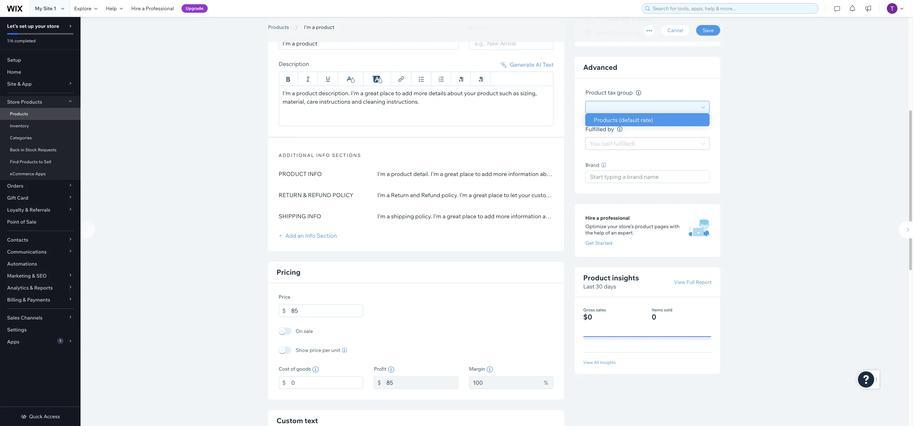 Task type: locate. For each thing, give the bounding box(es) containing it.
1 vertical spatial site
[[7, 81, 16, 87]]

requests
[[38, 147, 57, 153]]

site
[[43, 5, 53, 12], [7, 81, 16, 87]]

sales
[[596, 308, 606, 313]]

1 vertical spatial products link
[[0, 108, 81, 120]]

info for product info
[[308, 171, 322, 178]]

to left add
[[396, 90, 401, 97]]

0 horizontal spatial 1
[[54, 5, 56, 12]]

items sold 0
[[652, 308, 673, 322]]

1 horizontal spatial your
[[464, 90, 476, 97]]

0 horizontal spatial an
[[298, 232, 304, 239]]

product inside the product insights last 30 days
[[584, 274, 611, 283]]

0 vertical spatial your
[[35, 23, 46, 29]]

0 horizontal spatial of
[[20, 219, 25, 225]]

cost of goods
[[279, 366, 311, 373]]

back
[[10, 147, 20, 153]]

product inside button
[[632, 15, 653, 22]]

your right up at the top of the page
[[35, 23, 46, 29]]

0 horizontal spatial site
[[7, 81, 16, 87]]

Start typing a brand name field
[[588, 171, 708, 183]]

1 vertical spatial 1
[[59, 339, 61, 344]]

$ for on sale
[[282, 308, 286, 315]]

of right 'cost'
[[291, 366, 295, 373]]

hire a professional link
[[127, 0, 178, 17]]

1 down settings link
[[59, 339, 61, 344]]

on sale
[[296, 328, 313, 335]]

0 vertical spatial apps
[[35, 171, 46, 177]]

& right loyalty at the left
[[25, 207, 28, 213]]

of left the sale
[[20, 219, 25, 225]]

an
[[611, 230, 617, 237], [298, 232, 304, 239]]

your right the about
[[464, 90, 476, 97]]

product
[[586, 89, 607, 96], [584, 274, 611, 283]]

apps down settings
[[7, 339, 19, 346]]

info tooltip image right margin in the bottom right of the page
[[487, 367, 493, 373]]

an left info
[[298, 232, 304, 239]]

& left reports
[[30, 285, 33, 292]]

info tooltip image right goods
[[313, 367, 319, 373]]

1 vertical spatial info
[[307, 213, 321, 220]]

false text field
[[279, 86, 554, 126]]

generate ai text button
[[499, 60, 554, 69]]

1 vertical spatial to
[[39, 159, 43, 165]]

additional info sections
[[279, 152, 361, 158]]

product left tax
[[586, 89, 607, 96]]

info
[[308, 171, 322, 178], [307, 213, 321, 220]]

with
[[670, 224, 680, 230]]

info tooltip image
[[636, 90, 641, 96], [617, 127, 623, 132], [313, 367, 319, 373], [388, 367, 395, 373], [487, 367, 493, 373]]

1 vertical spatial your
[[464, 90, 476, 97]]

contacts button
[[0, 234, 81, 246]]

gift card button
[[0, 192, 81, 204]]

marketing
[[7, 273, 31, 280]]

1 vertical spatial view
[[584, 360, 593, 366]]

1 vertical spatial of
[[606, 230, 610, 237]]

1 horizontal spatial to
[[396, 90, 401, 97]]

hire inside i'm a product "form"
[[586, 215, 596, 222]]

1 horizontal spatial of
[[291, 366, 295, 373]]

settings link
[[0, 324, 81, 336]]

apps inside "link"
[[35, 171, 46, 177]]

by
[[608, 126, 614, 133]]

get started link
[[586, 240, 613, 247]]

info up add an info section at the left of page
[[307, 213, 321, 220]]

help button
[[102, 0, 127, 17]]

a inside hire a professional link
[[142, 5, 145, 12]]

1 horizontal spatial hire
[[586, 215, 596, 222]]

& up analytics & reports
[[32, 273, 35, 280]]

custom text
[[277, 417, 318, 426]]

cancel button
[[662, 25, 690, 36]]

seo up analytics & reports dropdown button
[[36, 273, 47, 280]]

edit seo settings button
[[586, 28, 643, 38]]

quick access
[[29, 414, 60, 421]]

0 horizontal spatial products link
[[0, 108, 81, 120]]

marketing & seo
[[7, 273, 47, 280]]

$ down price
[[282, 308, 286, 315]]

site inside dropdown button
[[7, 81, 16, 87]]

info tooltip image right by
[[617, 127, 623, 132]]

inventory
[[10, 123, 29, 129]]

hire right help button
[[131, 5, 141, 12]]

to inside find products to sell link
[[39, 159, 43, 165]]

0 vertical spatial seo
[[609, 29, 621, 36]]

0 vertical spatial hire
[[131, 5, 141, 12]]

2 vertical spatial your
[[608, 224, 618, 230]]

$0
[[584, 313, 593, 322]]

sidebar element
[[0, 17, 81, 427]]

seo settings image
[[586, 30, 593, 36]]

1 horizontal spatial site
[[43, 5, 53, 12]]

cancel
[[668, 27, 684, 34]]

an left expert.
[[611, 230, 617, 237]]

1 horizontal spatial seo
[[609, 29, 621, 36]]

apps down find products to sell link
[[35, 171, 46, 177]]

1 horizontal spatial an
[[611, 230, 617, 237]]

settings
[[7, 327, 27, 334]]

& left app
[[17, 81, 21, 87]]

view
[[674, 280, 686, 286], [584, 360, 593, 366]]

1 vertical spatial product
[[584, 274, 611, 283]]

upgrade
[[186, 6, 203, 11]]

None text field
[[291, 377, 363, 390], [387, 377, 459, 390], [291, 377, 363, 390], [387, 377, 459, 390]]

view left full
[[674, 280, 686, 286]]

seo right edit
[[609, 29, 621, 36]]

on
[[296, 328, 303, 335]]

optimize your store's product pages with the help of an expert.
[[586, 224, 680, 237]]

your down professional
[[608, 224, 618, 230]]

1
[[54, 5, 56, 12], [59, 339, 61, 344]]

info tooltip image for profit
[[388, 367, 395, 373]]

great
[[365, 90, 379, 97]]

i'm a product form
[[77, 0, 914, 427]]

store products
[[7, 99, 42, 105]]

site & app
[[7, 81, 32, 87]]

0 vertical spatial to
[[396, 90, 401, 97]]

1 vertical spatial hire
[[586, 215, 596, 222]]

1 vertical spatial apps
[[7, 339, 19, 346]]

billing
[[7, 297, 22, 304]]

1 vertical spatial seo
[[36, 273, 47, 280]]

1 horizontal spatial apps
[[35, 171, 46, 177]]

site down home
[[7, 81, 16, 87]]

sales channels
[[7, 315, 43, 322]]

sales
[[7, 315, 20, 322]]

product for insights
[[584, 274, 611, 283]]

all
[[594, 360, 599, 366]]

info tooltip image right profit on the bottom of the page
[[388, 367, 395, 373]]

2 horizontal spatial your
[[608, 224, 618, 230]]

$ down 'cost'
[[282, 380, 286, 387]]

insights
[[600, 360, 616, 366]]

access
[[44, 414, 60, 421]]

info down additional info sections
[[308, 171, 322, 178]]

of right help
[[606, 230, 610, 237]]

info tooltip image right group
[[636, 90, 641, 96]]

0 vertical spatial of
[[20, 219, 25, 225]]

2 vertical spatial of
[[291, 366, 295, 373]]

ai
[[536, 61, 542, 68]]

1/6 completed
[[7, 38, 36, 43]]

profit
[[374, 366, 387, 373]]

payments
[[27, 297, 50, 304]]

hire a professional
[[131, 5, 174, 12]]

analytics & reports button
[[0, 282, 81, 294]]

gift card
[[7, 195, 28, 201]]

add an info section
[[284, 232, 337, 239]]

1 horizontal spatial view
[[674, 280, 686, 286]]

of for goods
[[291, 366, 295, 373]]

point of sale
[[7, 219, 36, 225]]

$
[[282, 308, 286, 315], [282, 380, 286, 387], [378, 380, 381, 387]]

products (default rate)
[[594, 117, 653, 124]]

promote this product button
[[586, 14, 653, 24]]

%
[[544, 380, 549, 387]]

& for site
[[17, 81, 21, 87]]

$ down profit on the bottom of the page
[[378, 380, 381, 387]]

1 horizontal spatial 1
[[59, 339, 61, 344]]

view left all
[[584, 360, 593, 366]]

(self
[[601, 140, 613, 148]]

0 vertical spatial info
[[308, 171, 322, 178]]

1 right my
[[54, 5, 56, 12]]

to left sell
[[39, 159, 43, 165]]

product
[[632, 15, 653, 22], [299, 15, 348, 31], [316, 24, 334, 30], [296, 90, 317, 97], [477, 90, 498, 97], [635, 224, 654, 230]]

your inside optimize your store's product pages with the help of an expert.
[[608, 224, 618, 230]]

1/6
[[7, 38, 13, 43]]

Select box search field
[[475, 37, 548, 49]]

hire for hire a professional
[[586, 215, 596, 222]]

site right my
[[43, 5, 53, 12]]

a
[[142, 5, 145, 12], [289, 15, 297, 31], [312, 24, 315, 30], [292, 90, 295, 97], [361, 90, 364, 97], [597, 215, 600, 222]]

hire up the optimize
[[586, 215, 596, 222]]

0 horizontal spatial view
[[584, 360, 593, 366]]

0 vertical spatial site
[[43, 5, 53, 12]]

2 horizontal spatial of
[[606, 230, 610, 237]]

hire
[[131, 5, 141, 12], [586, 215, 596, 222]]

edit
[[597, 29, 608, 36]]

i'm
[[268, 15, 287, 31], [304, 24, 311, 30], [283, 90, 291, 97], [351, 90, 359, 97]]

text
[[543, 61, 554, 68]]

None text field
[[291, 305, 363, 318], [469, 377, 541, 390], [291, 305, 363, 318], [469, 377, 541, 390]]

return
[[279, 192, 302, 199]]

product up 30
[[584, 274, 611, 283]]

of inside sidebar element
[[20, 219, 25, 225]]

& inside popup button
[[32, 273, 35, 280]]

rate)
[[641, 117, 653, 124]]

set
[[19, 23, 27, 29]]

view full report link
[[674, 280, 712, 286]]

0 horizontal spatial hire
[[131, 5, 141, 12]]

& right billing
[[23, 297, 26, 304]]

store's
[[619, 224, 634, 230]]

completed
[[14, 38, 36, 43]]

0 vertical spatial product
[[586, 89, 607, 96]]

0 horizontal spatial to
[[39, 159, 43, 165]]

& right return
[[303, 192, 307, 199]]

ecommerce apps
[[10, 171, 46, 177]]

hire a professional
[[586, 215, 630, 222]]

add
[[402, 90, 413, 97]]

& inside i'm a product "form"
[[303, 192, 307, 199]]

your inside sidebar element
[[35, 23, 46, 29]]

0 horizontal spatial your
[[35, 23, 46, 29]]

sections
[[332, 152, 361, 158]]

info for shipping info
[[307, 213, 321, 220]]

0 horizontal spatial seo
[[36, 273, 47, 280]]

0 vertical spatial products link
[[265, 24, 293, 31]]

0 vertical spatial view
[[674, 280, 686, 286]]



Task type: vqa. For each thing, say whether or not it's contained in the screenshot.
"trigger" in timing delay: 2 hours after trigger
no



Task type: describe. For each thing, give the bounding box(es) containing it.
communications
[[7, 249, 47, 256]]

back in stock requests link
[[0, 144, 81, 156]]

unit
[[332, 348, 340, 354]]

products inside dropdown button
[[21, 99, 42, 105]]

Select box search field
[[591, 101, 702, 113]]

material,
[[283, 98, 306, 105]]

promote
[[597, 15, 620, 22]]

back in stock requests
[[10, 147, 57, 153]]

& for marketing
[[32, 273, 35, 280]]

communications button
[[0, 246, 81, 258]]

card
[[17, 195, 28, 201]]

hire for hire a professional
[[131, 5, 141, 12]]

optimize
[[586, 224, 607, 230]]

your inside i'm a product description. i'm a great place to add more details about your product such as sizing, material, care instructions and cleaning instructions.
[[464, 90, 476, 97]]

professional
[[601, 215, 630, 222]]

inventory link
[[0, 120, 81, 132]]

to inside i'm a product description. i'm a great place to add more details about your product such as sizing, material, care instructions and cleaning instructions.
[[396, 90, 401, 97]]

Search for tools, apps, help & more... field
[[651, 4, 816, 13]]

& for billing
[[23, 297, 26, 304]]

point of sale link
[[0, 216, 81, 228]]

info tooltip image for fulfilled by
[[617, 127, 623, 132]]

price
[[279, 294, 291, 301]]

seo inside button
[[609, 29, 621, 36]]

goods
[[297, 366, 311, 373]]

loyalty
[[7, 207, 24, 213]]

product
[[279, 171, 307, 178]]

app
[[22, 81, 32, 87]]

you
[[590, 140, 600, 148]]

let's
[[7, 23, 18, 29]]

show
[[296, 348, 309, 354]]

place
[[380, 90, 394, 97]]

return & refund policy
[[279, 192, 354, 199]]

settings
[[622, 29, 643, 36]]

automations link
[[0, 258, 81, 270]]

save button
[[697, 25, 721, 36]]

shipping info
[[279, 213, 321, 220]]

last
[[584, 284, 595, 291]]

items
[[652, 308, 663, 313]]

0 horizontal spatial apps
[[7, 339, 19, 346]]

orders
[[7, 183, 23, 189]]

of inside optimize your store's product pages with the help of an expert.
[[606, 230, 610, 237]]

shipping
[[279, 213, 306, 220]]

expert.
[[618, 230, 634, 237]]

quick
[[29, 414, 43, 421]]

you (self fulfilled)
[[590, 140, 635, 148]]

get started
[[586, 240, 613, 247]]

0 vertical spatial 1
[[54, 5, 56, 12]]

info
[[316, 152, 330, 158]]

view for view full report
[[674, 280, 686, 286]]

sell
[[44, 159, 51, 165]]

such
[[500, 90, 512, 97]]

days
[[604, 284, 617, 291]]

policy
[[333, 192, 354, 199]]

$ for %
[[378, 380, 381, 387]]

in
[[21, 147, 24, 153]]

get
[[586, 240, 594, 247]]

& for analytics
[[30, 285, 33, 292]]

product tax group
[[586, 89, 634, 96]]

product insights last 30 days
[[584, 274, 639, 291]]

cost
[[279, 366, 290, 373]]

and
[[352, 98, 362, 105]]

professional
[[146, 5, 174, 12]]

full
[[687, 280, 695, 286]]

the
[[586, 230, 593, 237]]

& for loyalty
[[25, 207, 28, 213]]

info tooltip image for margin
[[487, 367, 493, 373]]

Add a product name text field
[[279, 37, 459, 50]]

product info
[[279, 171, 322, 178]]

help
[[594, 230, 605, 237]]

explore
[[74, 5, 91, 12]]

0
[[652, 313, 657, 322]]

gross sales $0
[[584, 308, 606, 322]]

an inside optimize your store's product pages with the help of an expert.
[[611, 230, 617, 237]]

analytics & reports
[[7, 285, 53, 292]]

analytics
[[7, 285, 29, 292]]

details
[[429, 90, 446, 97]]

fulfilled)
[[614, 140, 635, 148]]

1 horizontal spatial products link
[[265, 24, 293, 31]]

let's set up your store
[[7, 23, 59, 29]]

margin
[[469, 366, 485, 373]]

& for return
[[303, 192, 307, 199]]

sizing,
[[521, 90, 537, 97]]

show price per unit
[[296, 348, 340, 354]]

description
[[279, 60, 309, 67]]

of for sale
[[20, 219, 25, 225]]

seo inside popup button
[[36, 273, 47, 280]]

up
[[28, 23, 34, 29]]

info tooltip image for cost of goods
[[313, 367, 319, 373]]

fulfilled by
[[586, 126, 614, 133]]

stock
[[25, 147, 37, 153]]

add an info section link
[[279, 232, 337, 239]]

refund
[[308, 192, 331, 199]]

product inside optimize your store's product pages with the help of an expert.
[[635, 224, 654, 230]]

categories link
[[0, 132, 81, 144]]

this
[[621, 15, 631, 22]]

started
[[595, 240, 613, 247]]

sold
[[664, 308, 673, 313]]

quick access button
[[21, 414, 60, 421]]

as
[[513, 90, 519, 97]]

site & app button
[[0, 78, 81, 90]]

product for tax
[[586, 89, 607, 96]]

custom
[[277, 417, 303, 426]]

pages
[[655, 224, 669, 230]]

promote this product
[[597, 15, 653, 22]]

promote image
[[586, 16, 593, 22]]

sale
[[26, 219, 36, 225]]

pricing
[[277, 268, 301, 277]]

reports
[[34, 285, 53, 292]]

advanced
[[584, 63, 618, 72]]

1 inside sidebar element
[[59, 339, 61, 344]]

view for view all insights
[[584, 360, 593, 366]]



